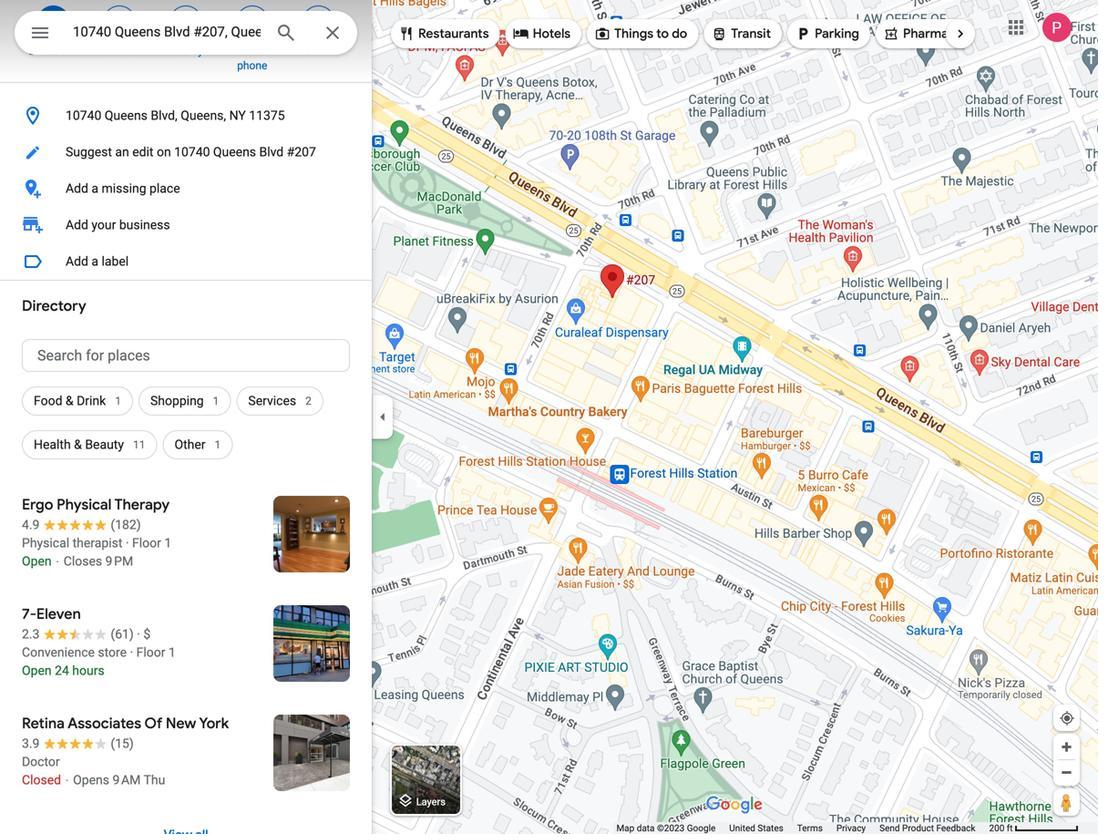 Task type: locate. For each thing, give the bounding box(es) containing it.
open left 24
[[22, 663, 52, 678]]

· $
[[137, 627, 151, 642]]

(15)
[[111, 736, 134, 751]]

to up phone
[[261, 45, 271, 57]]

a left label at the left
[[92, 254, 98, 269]]

a for label
[[92, 254, 98, 269]]

add for add a label
[[66, 254, 88, 269]]

2 vertical spatial add
[[66, 254, 88, 269]]

to inside " things to do"
[[657, 26, 669, 42]]

queens,
[[181, 108, 226, 123]]

1 vertical spatial a
[[92, 254, 98, 269]]

10740 queens blvd, queens, ny 11375
[[66, 108, 285, 123]]

0 vertical spatial to
[[657, 26, 669, 42]]

ft
[[1007, 823, 1014, 834]]

 pharmacies
[[884, 24, 973, 44]]

floor inside the convenience store · floor 1 open 24 hours
[[136, 645, 166, 660]]

edit
[[132, 145, 154, 160]]

add left your
[[66, 217, 88, 233]]

1 horizontal spatial queens
[[213, 145, 256, 160]]

add your business link
[[0, 207, 372, 243]]

1 horizontal spatial to
[[657, 26, 669, 42]]


[[178, 12, 194, 32]]

layers
[[416, 796, 446, 808]]

· for eleven
[[130, 645, 133, 660]]

google maps element
[[0, 0, 1099, 834]]

· down the (182)
[[126, 536, 129, 551]]

show street view coverage image
[[1054, 789, 1081, 816]]

©2023
[[657, 823, 685, 834]]

0 horizontal spatial ⋅
[[55, 554, 60, 569]]

add down suggest
[[66, 181, 88, 196]]

footer containing map data ©2023 google
[[617, 822, 990, 834]]

3 add from the top
[[66, 254, 88, 269]]

1 vertical spatial queens
[[213, 145, 256, 160]]

7-eleven
[[22, 605, 81, 624]]

 things to do
[[595, 24, 688, 44]]

add a missing place
[[66, 181, 180, 196]]

 search field
[[15, 11, 357, 58]]

11375
[[249, 108, 285, 123]]

1 right the other
[[215, 439, 221, 451]]

· inside "physical therapist · floor 1 open ⋅ closes 9 pm"
[[126, 536, 129, 551]]

1 vertical spatial ⋅
[[64, 773, 70, 788]]

· left price: inexpensive image on the bottom of page
[[137, 627, 140, 642]]

1 vertical spatial open
[[22, 663, 52, 678]]

open inside "physical therapist · floor 1 open ⋅ closes 9 pm"
[[22, 554, 52, 569]]

feedback
[[937, 823, 976, 834]]

terms
[[798, 823, 823, 834]]

services 2
[[248, 393, 312, 409]]

· for physical
[[126, 536, 129, 551]]

1 inside food & drink 1
[[115, 395, 121, 408]]

⋅ left closes
[[55, 554, 60, 569]]

queens
[[105, 108, 148, 123], [213, 145, 256, 160]]

privacy button
[[837, 822, 866, 834]]

main content
[[0, 0, 372, 834]]

place
[[150, 181, 180, 196]]

floor
[[132, 536, 161, 551], [136, 645, 166, 660]]

beauty
[[85, 437, 124, 452]]

0 horizontal spatial ·
[[126, 536, 129, 551]]

1 right store at the left of page
[[169, 645, 176, 660]]

queens down the ny
[[213, 145, 256, 160]]

0 vertical spatial ⋅
[[55, 554, 60, 569]]

None field
[[73, 21, 261, 43]]

4.9
[[22, 517, 40, 533]]

doctor
[[22, 755, 60, 770]]

physical
[[57, 496, 112, 514], [22, 536, 69, 551]]

ny
[[229, 108, 246, 123]]

physical therapist · floor 1 open ⋅ closes 9 pm
[[22, 536, 172, 569]]

services
[[248, 393, 296, 409]]

other
[[175, 437, 206, 452]]

to left do
[[657, 26, 669, 42]]

10740
[[66, 108, 102, 123], [174, 145, 210, 160]]

open
[[22, 554, 52, 569], [22, 663, 52, 678]]

save
[[108, 45, 131, 57]]

0 vertical spatial add
[[66, 181, 88, 196]]

york
[[199, 714, 229, 733]]


[[884, 24, 900, 44]]

send left product
[[880, 823, 900, 834]]

floor down the (182)
[[132, 536, 161, 551]]

0 vertical spatial &
[[66, 393, 74, 409]]

0 horizontal spatial &
[[66, 393, 74, 409]]

0 horizontal spatial send
[[234, 45, 258, 57]]

available search options for this area region
[[378, 12, 1060, 56]]

2 add from the top
[[66, 217, 88, 233]]

0 horizontal spatial queens
[[105, 108, 148, 123]]

2 vertical spatial ·
[[130, 645, 133, 660]]

1 inside the convenience store · floor 1 open 24 hours
[[169, 645, 176, 660]]

united
[[730, 823, 756, 834]]

0 vertical spatial open
[[22, 554, 52, 569]]

floor for ergo physical therapy
[[132, 536, 161, 551]]

floor for 7-eleven
[[136, 645, 166, 660]]

ergo
[[22, 496, 53, 514]]

blvd,
[[151, 108, 178, 123]]

· right store at the left of page
[[130, 645, 133, 660]]

send
[[234, 45, 258, 57], [880, 823, 900, 834]]

1 horizontal spatial send
[[880, 823, 900, 834]]

1 vertical spatial &
[[74, 437, 82, 452]]

retina associates of new york
[[22, 714, 229, 733]]

10740 inside "button"
[[174, 145, 210, 160]]

1 a from the top
[[92, 181, 98, 196]]

on
[[157, 145, 171, 160]]

1 horizontal spatial &
[[74, 437, 82, 452]]

1 vertical spatial send
[[880, 823, 900, 834]]

& right health
[[74, 437, 82, 452]]

restaurants
[[419, 26, 489, 42]]

0 vertical spatial floor
[[132, 536, 161, 551]]

open inside the convenience store · floor 1 open 24 hours
[[22, 663, 52, 678]]

opens
[[73, 773, 109, 788]]

0 vertical spatial queens
[[105, 108, 148, 123]]

2 open from the top
[[22, 663, 52, 678]]

1 vertical spatial add
[[66, 217, 88, 233]]

associates
[[68, 714, 141, 733]]

show your location image
[[1060, 710, 1076, 727]]

nearby
[[169, 45, 203, 57]]

send product feedback
[[880, 823, 976, 834]]

& right the food
[[66, 393, 74, 409]]

open down 4.9
[[22, 554, 52, 569]]

1 vertical spatial to
[[261, 45, 271, 57]]

0 horizontal spatial 10740
[[66, 108, 102, 123]]

send for send product feedback
[[880, 823, 900, 834]]

& for drink
[[66, 393, 74, 409]]

2.3 stars 61 reviews image
[[22, 626, 134, 644]]

missing
[[102, 181, 146, 196]]

open for 7-
[[22, 663, 52, 678]]

1 add from the top
[[66, 181, 88, 196]]

doctor closed ⋅ opens 9 am thu
[[22, 755, 165, 788]]

add a missing place button
[[0, 171, 372, 207]]

next page image
[[953, 26, 969, 42]]

2 a from the top
[[92, 254, 98, 269]]

physical up 4.9 stars 182 reviews image
[[57, 496, 112, 514]]

health
[[34, 437, 71, 452]]

⋅ left opens
[[64, 773, 70, 788]]

3.9 stars 15 reviews image
[[22, 735, 134, 753]]

united states
[[730, 823, 784, 834]]

hours
[[72, 663, 105, 678]]

10740 right on
[[174, 145, 210, 160]]

queens up an
[[105, 108, 148, 123]]

1 vertical spatial floor
[[136, 645, 166, 660]]

2
[[306, 395, 312, 408]]

· inside the convenience store · floor 1 open 24 hours
[[130, 645, 133, 660]]

1 down therapy
[[164, 536, 172, 551]]

convenience store · floor 1 open 24 hours
[[22, 645, 176, 678]]

send up phone
[[234, 45, 258, 57]]

convenience
[[22, 645, 95, 660]]

1 horizontal spatial ⋅
[[64, 773, 70, 788]]

price: inexpensive image
[[144, 627, 151, 642]]

queens inside button
[[105, 108, 148, 123]]

1 right shopping
[[213, 395, 219, 408]]

9 pm
[[105, 554, 133, 569]]

0 vertical spatial 10740
[[66, 108, 102, 123]]

a left 'missing'
[[92, 181, 98, 196]]

10740 up suggest
[[66, 108, 102, 123]]

footer
[[617, 822, 990, 834]]

1 horizontal spatial 10740
[[174, 145, 210, 160]]

floor inside "physical therapist · floor 1 open ⋅ closes 9 pm"
[[132, 536, 161, 551]]

3.9
[[22, 736, 40, 751]]

phone
[[237, 59, 268, 72]]

1 right drink
[[115, 395, 121, 408]]

0 vertical spatial ·
[[126, 536, 129, 551]]

to inside send to phone
[[261, 45, 271, 57]]

2 horizontal spatial ·
[[137, 627, 140, 642]]

send inside button
[[880, 823, 900, 834]]

1 horizontal spatial ·
[[130, 645, 133, 660]]

physical down 4.9
[[22, 536, 69, 551]]

0 vertical spatial send
[[234, 45, 258, 57]]

0 vertical spatial a
[[92, 181, 98, 196]]

footer inside google maps element
[[617, 822, 990, 834]]

add left label at the left
[[66, 254, 88, 269]]

&
[[66, 393, 74, 409], [74, 437, 82, 452]]

200
[[990, 823, 1005, 834]]

a
[[92, 181, 98, 196], [92, 254, 98, 269]]

google account: payton hansen  
(payton.hansen@adept.ai) image
[[1043, 13, 1072, 42]]

open for ergo
[[22, 554, 52, 569]]

main content containing 
[[0, 0, 372, 834]]

other 1
[[175, 437, 221, 452]]


[[45, 12, 61, 32]]

1 open from the top
[[22, 554, 52, 569]]

0 horizontal spatial to
[[261, 45, 271, 57]]

1 vertical spatial 10740
[[174, 145, 210, 160]]

None text field
[[22, 339, 350, 372]]

floor down price: inexpensive image on the bottom of page
[[136, 645, 166, 660]]


[[513, 24, 529, 44]]

map
[[617, 823, 635, 834]]

1 vertical spatial physical
[[22, 536, 69, 551]]

send inside send to phone
[[234, 45, 258, 57]]



Task type: vqa. For each thing, say whether or not it's contained in the screenshot.


Task type: describe. For each thing, give the bounding box(es) containing it.
data
[[637, 823, 655, 834]]

send to phone
[[234, 45, 271, 72]]

map data ©2023 google
[[617, 823, 716, 834]]


[[311, 12, 327, 32]]

4.9 stars 182 reviews image
[[22, 516, 141, 534]]

 transit
[[711, 24, 771, 44]]

united states button
[[730, 822, 784, 834]]

hotels
[[533, 26, 571, 42]]

collapse side panel image
[[373, 407, 393, 427]]

1 inside "physical therapist · floor 1 open ⋅ closes 9 pm"
[[164, 536, 172, 551]]

do
[[672, 26, 688, 42]]

1 inside other 1
[[215, 439, 221, 451]]

product
[[903, 823, 935, 834]]

suggest
[[66, 145, 112, 160]]

1 inside shopping 1
[[213, 395, 219, 408]]

physical inside "physical therapist · floor 1 open ⋅ closes 9 pm"
[[22, 536, 69, 551]]

an
[[115, 145, 129, 160]]

shopping 1
[[150, 393, 219, 409]]

queens inside "button"
[[213, 145, 256, 160]]

24
[[55, 663, 69, 678]]

 restaurants
[[398, 24, 489, 44]]

send for send to phone
[[234, 45, 258, 57]]

google
[[687, 823, 716, 834]]

 button
[[15, 11, 66, 58]]

food
[[34, 393, 62, 409]]

directory
[[22, 297, 86, 315]]

200 ft button
[[990, 823, 1080, 834]]

zoom in image
[[1060, 740, 1074, 754]]

privacy
[[837, 823, 866, 834]]

7-
[[22, 605, 36, 624]]

suggest an edit on 10740 queens blvd #207
[[66, 145, 316, 160]]

$
[[144, 627, 151, 642]]

10740 queens blvd, queens, ny 11375 button
[[0, 98, 372, 134]]

closes
[[64, 554, 102, 569]]

food & drink 1
[[34, 393, 121, 409]]

⋅ inside doctor closed ⋅ opens 9 am thu
[[64, 773, 70, 788]]

add for add your business
[[66, 217, 88, 233]]

parking
[[815, 26, 860, 42]]

your
[[92, 217, 116, 233]]

 parking
[[795, 24, 860, 44]]

& for beauty
[[74, 437, 82, 452]]

10740 inside button
[[66, 108, 102, 123]]

retina
[[22, 714, 65, 733]]


[[711, 24, 728, 44]]

1 vertical spatial ·
[[137, 627, 140, 642]]

ergo physical therapy
[[22, 496, 170, 514]]

11
[[133, 439, 145, 451]]

a for missing
[[92, 181, 98, 196]]

of
[[145, 714, 162, 733]]

business
[[119, 217, 170, 233]]

label
[[102, 254, 129, 269]]

drink
[[77, 393, 106, 409]]

shopping
[[150, 393, 204, 409]]

directions
[[29, 45, 78, 57]]

#207
[[287, 145, 316, 160]]

0 vertical spatial physical
[[57, 496, 112, 514]]


[[398, 24, 415, 44]]

none field inside 10740 queens blvd #207, queens, ny 11375 field
[[73, 21, 261, 43]]

eleven
[[36, 605, 81, 624]]

(182)
[[111, 517, 141, 533]]

suggest an edit on 10740 queens blvd #207 button
[[0, 134, 372, 171]]

states
[[758, 823, 784, 834]]

transit
[[732, 26, 771, 42]]

pharmacies
[[904, 26, 973, 42]]

add a label
[[66, 254, 129, 269]]

add for add a missing place
[[66, 181, 88, 196]]

therapist
[[73, 536, 123, 551]]

new
[[166, 714, 196, 733]]

store
[[98, 645, 127, 660]]

therapy
[[114, 496, 170, 514]]


[[795, 24, 812, 44]]

none text field inside main content
[[22, 339, 350, 372]]


[[595, 24, 611, 44]]

9 am
[[113, 773, 141, 788]]

things
[[615, 26, 654, 42]]


[[111, 12, 128, 32]]


[[244, 12, 261, 32]]

closed
[[22, 773, 61, 788]]

add a label button
[[0, 243, 372, 280]]

health & beauty 11
[[34, 437, 145, 452]]

actions for 10740 queens blvd #207 region
[[0, 0, 372, 82]]

⋅ inside "physical therapist · floor 1 open ⋅ closes 9 pm"
[[55, 554, 60, 569]]


[[29, 20, 51, 46]]

 hotels
[[513, 24, 571, 44]]

terms button
[[798, 822, 823, 834]]

zoom out image
[[1060, 766, 1074, 780]]

(61)
[[111, 627, 134, 642]]

10740 Queens Blvd #207, Queens, NY 11375 field
[[15, 11, 357, 55]]



